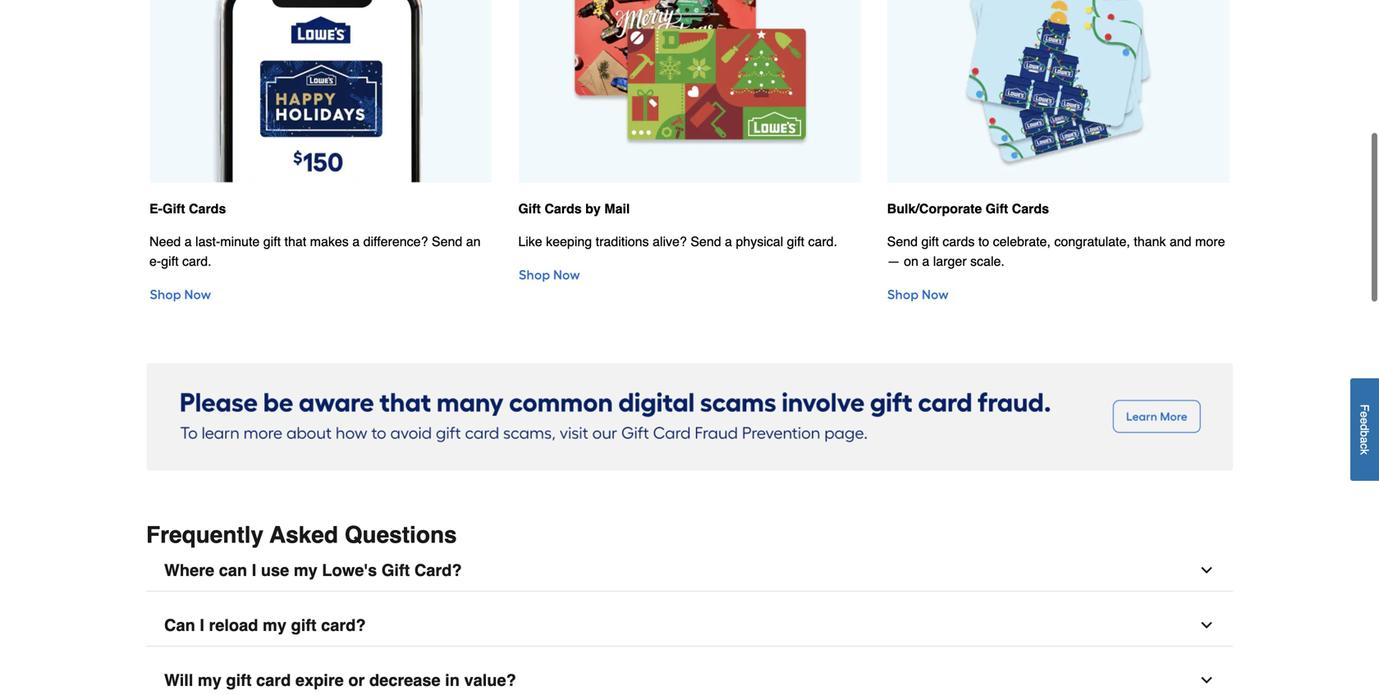 Task type: describe. For each thing, give the bounding box(es) containing it.
will my gift card expire or decrease in value?
[[164, 671, 516, 690]]

makes
[[310, 234, 349, 249]]

decrease
[[369, 671, 441, 690]]

keeping
[[546, 234, 592, 249]]

gift left that
[[263, 234, 281, 249]]

1 e from the top
[[1359, 412, 1372, 418]]

gift left card
[[226, 671, 252, 690]]

chevron down image
[[1199, 562, 1215, 579]]

b
[[1359, 431, 1372, 437]]

more
[[1196, 234, 1226, 249]]

celebrate,
[[993, 234, 1051, 249]]

bulk/corporate gift cards
[[887, 201, 1050, 216]]

a left 'physical'
[[725, 234, 732, 249]]

send inside 'need a last-minute gift that makes a difference? send an e-gift card.'
[[432, 234, 463, 249]]

e-gift cards
[[149, 201, 226, 216]]

2 e from the top
[[1359, 418, 1372, 425]]

—
[[887, 254, 901, 269]]

on
[[904, 254, 919, 269]]

gift right 'physical'
[[787, 234, 805, 249]]

send inside send gift cards to celebrate, congratulate, thank and more — on a larger scale.
[[887, 234, 918, 249]]

f
[[1359, 405, 1372, 412]]

alive?
[[653, 234, 687, 249]]

reload
[[209, 616, 258, 635]]

will my gift card expire or decrease in value? button
[[146, 660, 1233, 696]]

cards for e-gift cards
[[189, 201, 226, 216]]

a right makes
[[352, 234, 360, 249]]

1 vertical spatial i
[[200, 616, 204, 635]]

a inside send gift cards to celebrate, congratulate, thank and more — on a larger scale.
[[923, 254, 930, 269]]

a inside button
[[1359, 437, 1372, 444]]

thank
[[1134, 234, 1166, 249]]

asked
[[270, 522, 338, 548]]

e-
[[149, 254, 161, 269]]

shop now image for that
[[149, 285, 492, 304]]

a left last-
[[185, 234, 192, 249]]

many digital scams involve gift card fraud. visit our gift card fraud page to learn more. image
[[146, 363, 1233, 471]]

gift up need on the top left of the page
[[163, 201, 185, 216]]

use
[[261, 561, 289, 580]]

or
[[348, 671, 365, 690]]

larger
[[933, 254, 967, 269]]

chevron down image for can i reload my gift card?
[[1199, 617, 1215, 634]]

gift inside send gift cards to celebrate, congratulate, thank and more — on a larger scale.
[[922, 234, 939, 249]]

card?
[[321, 616, 366, 635]]

card?
[[415, 561, 462, 580]]

need a last-minute gift that makes a difference? send an e-gift card.
[[149, 234, 481, 269]]

gift cards by mail
[[518, 201, 630, 216]]

chevron down image for will my gift card expire or decrease in value?
[[1199, 672, 1215, 689]]

frequently
[[146, 522, 264, 548]]

cards
[[943, 234, 975, 249]]

2 send from the left
[[691, 234, 722, 249]]

lowe's
[[322, 561, 377, 580]]

2 cards from the left
[[545, 201, 582, 216]]

difference?
[[363, 234, 428, 249]]

card. inside 'need a last-minute gift that makes a difference? send an e-gift card.'
[[182, 254, 212, 269]]

can
[[164, 616, 195, 635]]

f e e d b a c k
[[1359, 405, 1372, 455]]

traditions
[[596, 234, 649, 249]]

like
[[518, 234, 543, 249]]

a phone screen showing a one hundred fifty dollar lowe's gift card. image
[[149, 0, 492, 183]]

c
[[1359, 444, 1372, 450]]

congratulate,
[[1055, 234, 1131, 249]]

gift inside "where can i use my lowe's gift card?" button
[[382, 561, 410, 580]]

0 vertical spatial i
[[252, 561, 256, 580]]

physical
[[736, 234, 784, 249]]



Task type: locate. For each thing, give the bounding box(es) containing it.
send right alive?
[[691, 234, 722, 249]]

chevron down image inside will my gift card expire or decrease in value? button
[[1199, 672, 1215, 689]]

frequently asked questions
[[146, 522, 457, 548]]

shop now image down "like keeping traditions alive? send a physical gift card." at the top
[[518, 265, 861, 284]]

shop now image down send gift cards to celebrate, congratulate, thank and more — on a larger scale. at top right
[[887, 285, 1230, 304]]

and
[[1170, 234, 1192, 249]]

shop now image down 'need a last-minute gift that makes a difference? send an e-gift card.'
[[149, 285, 492, 304]]

0 horizontal spatial send
[[432, 234, 463, 249]]

expire
[[296, 671, 344, 690]]

in
[[445, 671, 460, 690]]

two lowe's holiday themed gift cards. image
[[518, 0, 861, 183]]

1 vertical spatial card.
[[182, 254, 212, 269]]

bulk/corporate
[[887, 201, 982, 216]]

0 horizontal spatial shop now image
[[149, 285, 492, 304]]

my right reload
[[263, 616, 287, 635]]

2 chevron down image from the top
[[1199, 672, 1215, 689]]

e up 'b'
[[1359, 418, 1372, 425]]

gift up to
[[986, 201, 1009, 216]]

where can i use my lowe's gift card? button
[[146, 550, 1233, 592]]

2 horizontal spatial send
[[887, 234, 918, 249]]

gift down need on the top left of the page
[[161, 254, 179, 269]]

0 horizontal spatial card.
[[182, 254, 212, 269]]

gift
[[163, 201, 185, 216], [518, 201, 541, 216], [986, 201, 1009, 216], [382, 561, 410, 580]]

1 cards from the left
[[189, 201, 226, 216]]

1 horizontal spatial my
[[263, 616, 287, 635]]

a
[[185, 234, 192, 249], [352, 234, 360, 249], [725, 234, 732, 249], [923, 254, 930, 269], [1359, 437, 1372, 444]]

2 horizontal spatial my
[[294, 561, 318, 580]]

gift down questions
[[382, 561, 410, 580]]

cards left by
[[545, 201, 582, 216]]

that
[[285, 234, 306, 249]]

k
[[1359, 450, 1372, 455]]

card.
[[808, 234, 838, 249], [182, 254, 212, 269]]

an assortment of lowe's corporate gift cards. image
[[887, 0, 1230, 183]]

gift up larger at the top
[[922, 234, 939, 249]]

1 send from the left
[[432, 234, 463, 249]]

an
[[466, 234, 481, 249]]

by
[[586, 201, 601, 216]]

e-
[[149, 201, 163, 216]]

d
[[1359, 425, 1372, 431]]

mail
[[605, 201, 630, 216]]

where
[[164, 561, 214, 580]]

card. right 'physical'
[[808, 234, 838, 249]]

scale.
[[971, 254, 1005, 269]]

a up k
[[1359, 437, 1372, 444]]

1 horizontal spatial card.
[[808, 234, 838, 249]]

minute
[[220, 234, 260, 249]]

1 chevron down image from the top
[[1199, 617, 1215, 634]]

can i reload my gift card? button
[[146, 605, 1233, 647]]

1 horizontal spatial cards
[[545, 201, 582, 216]]

chevron down image
[[1199, 617, 1215, 634], [1199, 672, 1215, 689]]

0 vertical spatial chevron down image
[[1199, 617, 1215, 634]]

gift left card?
[[291, 616, 317, 635]]

cards up the celebrate,
[[1012, 201, 1050, 216]]

send up on
[[887, 234, 918, 249]]

2 horizontal spatial cards
[[1012, 201, 1050, 216]]

2 horizontal spatial shop now image
[[887, 285, 1230, 304]]

send gift cards to celebrate, congratulate, thank and more — on a larger scale.
[[887, 234, 1226, 269]]

send
[[432, 234, 463, 249], [691, 234, 722, 249], [887, 234, 918, 249]]

a right on
[[923, 254, 930, 269]]

1 vertical spatial chevron down image
[[1199, 672, 1215, 689]]

card
[[256, 671, 291, 690]]

send left an
[[432, 234, 463, 249]]

0 vertical spatial my
[[294, 561, 318, 580]]

like keeping traditions alive? send a physical gift card.
[[518, 234, 838, 249]]

3 send from the left
[[887, 234, 918, 249]]

cards
[[189, 201, 226, 216], [545, 201, 582, 216], [1012, 201, 1050, 216]]

f e e d b a c k button
[[1351, 379, 1380, 481]]

e up the d
[[1359, 412, 1372, 418]]

i
[[252, 561, 256, 580], [200, 616, 204, 635]]

0 vertical spatial card.
[[808, 234, 838, 249]]

cards up last-
[[189, 201, 226, 216]]

0 horizontal spatial i
[[200, 616, 204, 635]]

gift up like
[[518, 201, 541, 216]]

to
[[979, 234, 990, 249]]

e
[[1359, 412, 1372, 418], [1359, 418, 1372, 425]]

chevron down image inside can i reload my gift card? button
[[1199, 617, 1215, 634]]

2 vertical spatial my
[[198, 671, 222, 690]]

0 horizontal spatial cards
[[189, 201, 226, 216]]

value?
[[464, 671, 516, 690]]

1 horizontal spatial shop now image
[[518, 265, 861, 284]]

gift
[[263, 234, 281, 249], [787, 234, 805, 249], [922, 234, 939, 249], [161, 254, 179, 269], [291, 616, 317, 635], [226, 671, 252, 690]]

1 horizontal spatial i
[[252, 561, 256, 580]]

my right use
[[294, 561, 318, 580]]

questions
[[345, 522, 457, 548]]

shop now image for congratulate,
[[887, 285, 1230, 304]]

shop now image
[[518, 265, 861, 284], [149, 285, 492, 304], [887, 285, 1230, 304]]

1 vertical spatial my
[[263, 616, 287, 635]]

0 horizontal spatial my
[[198, 671, 222, 690]]

can
[[219, 561, 247, 580]]

my
[[294, 561, 318, 580], [263, 616, 287, 635], [198, 671, 222, 690]]

need
[[149, 234, 181, 249]]

1 horizontal spatial send
[[691, 234, 722, 249]]

last-
[[195, 234, 220, 249]]

my right will
[[198, 671, 222, 690]]

where can i use my lowe's gift card?
[[164, 561, 462, 580]]

cards for bulk/corporate gift cards
[[1012, 201, 1050, 216]]

3 cards from the left
[[1012, 201, 1050, 216]]

card. down last-
[[182, 254, 212, 269]]

can i reload my gift card?
[[164, 616, 366, 635]]

will
[[164, 671, 193, 690]]

shop now image for a
[[518, 265, 861, 284]]



Task type: vqa. For each thing, say whether or not it's contained in the screenshot.
B
yes



